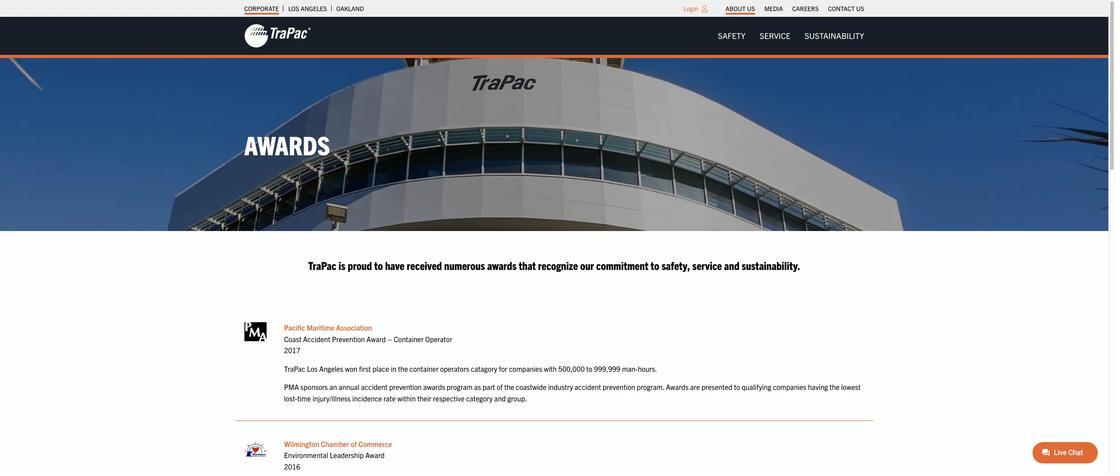 Task type: locate. For each thing, give the bounding box(es) containing it.
1 vertical spatial of
[[351, 440, 357, 449]]

0 horizontal spatial prevention
[[389, 383, 422, 392]]

trapac is proud to have received numerous awards that recognize our commitment to safety, service and sustainability.
[[308, 258, 801, 272]]

1 vertical spatial and
[[494, 394, 506, 403]]

trapac
[[308, 258, 336, 272], [284, 365, 305, 373]]

award for leadership
[[365, 451, 385, 460]]

menu bar down careers
[[711, 27, 872, 45]]

menu bar
[[721, 2, 869, 15], [711, 27, 872, 45]]

1 prevention from the left
[[389, 383, 422, 392]]

accident
[[303, 335, 330, 344]]

us
[[747, 4, 755, 12], [857, 4, 865, 12]]

1 vertical spatial los
[[307, 365, 318, 373]]

menu bar containing safety
[[711, 27, 872, 45]]

container
[[394, 335, 424, 344]]

los up sponsors
[[307, 365, 318, 373]]

of right part
[[497, 383, 503, 392]]

login
[[684, 4, 698, 12]]

corporate
[[244, 4, 279, 12]]

0 horizontal spatial companies
[[509, 365, 543, 373]]

contact us
[[828, 4, 865, 12]]

awards inside pma sponsors an annual accident prevention awards program as part of the coastwide industry accident prevention program. awards are presented to qualifying companies having the lowest lost-time injury/illness incidence rate within their respective category and group.
[[423, 383, 445, 392]]

1 horizontal spatial and
[[724, 258, 740, 272]]

media link
[[765, 2, 783, 15]]

presented
[[702, 383, 733, 392]]

part
[[483, 383, 495, 392]]

sustainability
[[805, 31, 865, 41]]

first
[[359, 365, 371, 373]]

operator
[[425, 335, 452, 344]]

1 horizontal spatial accident
[[575, 383, 601, 392]]

respective
[[433, 394, 465, 403]]

pma sponsors an annual accident prevention awards program as part of the coastwide industry accident prevention program. awards are presented to qualifying companies having the lowest lost-time injury/illness incidence rate within their respective category and group.
[[284, 383, 861, 403]]

about us link
[[726, 2, 755, 15]]

1 vertical spatial award
[[365, 451, 385, 460]]

0 horizontal spatial and
[[494, 394, 506, 403]]

to left the have
[[374, 258, 383, 272]]

coastwide
[[516, 383, 547, 392]]

prevention down man-
[[603, 383, 635, 392]]

oakland link
[[336, 2, 364, 15]]

of
[[497, 383, 503, 392], [351, 440, 357, 449]]

safety link
[[711, 27, 753, 45]]

wilmington
[[284, 440, 319, 449]]

1 vertical spatial trapac
[[284, 365, 305, 373]]

accident up incidence
[[361, 383, 388, 392]]

service
[[693, 258, 722, 272]]

leadership
[[330, 451, 364, 460]]

sponsors
[[301, 383, 328, 392]]

media
[[765, 4, 783, 12]]

angeles left oakland
[[301, 4, 327, 12]]

angeles up an
[[319, 365, 343, 373]]

0 horizontal spatial of
[[351, 440, 357, 449]]

los
[[288, 4, 299, 12], [307, 365, 318, 373]]

0 vertical spatial awards
[[244, 128, 330, 161]]

the up group.
[[504, 383, 514, 392]]

1 horizontal spatial us
[[857, 4, 865, 12]]

0 horizontal spatial the
[[398, 365, 408, 373]]

us for about us
[[747, 4, 755, 12]]

prevention up within
[[389, 383, 422, 392]]

1 accident from the left
[[361, 383, 388, 392]]

0 vertical spatial awards
[[487, 258, 517, 272]]

awards
[[487, 258, 517, 272], [423, 383, 445, 392]]

lowest
[[841, 383, 861, 392]]

award inside wilmington chamber of commerce environmental leadership award 2016
[[365, 451, 385, 460]]

service
[[760, 31, 791, 41]]

0 vertical spatial los
[[288, 4, 299, 12]]

1 vertical spatial angeles
[[319, 365, 343, 373]]

the left 'lowest'
[[830, 383, 840, 392]]

the right in on the bottom of page
[[398, 365, 408, 373]]

0 horizontal spatial awards
[[244, 128, 330, 161]]

numerous
[[444, 258, 485, 272]]

have
[[385, 258, 405, 272]]

0 horizontal spatial accident
[[361, 383, 388, 392]]

place
[[373, 365, 389, 373]]

1 horizontal spatial trapac
[[308, 258, 336, 272]]

commitment
[[596, 258, 649, 272]]

environmental
[[284, 451, 328, 460]]

accident down the 500,000
[[575, 383, 601, 392]]

menu bar up service
[[721, 2, 869, 15]]

2 us from the left
[[857, 4, 865, 12]]

companies left having
[[773, 383, 807, 392]]

wilmington chamber of commerce environmental leadership award 2016
[[284, 440, 392, 471]]

man-
[[622, 365, 638, 373]]

0 vertical spatial award
[[367, 335, 386, 344]]

incidence
[[352, 394, 382, 403]]

received
[[407, 258, 442, 272]]

1 horizontal spatial of
[[497, 383, 503, 392]]

trapac for awards
[[308, 258, 336, 272]]

us for contact us
[[857, 4, 865, 12]]

999,999
[[594, 365, 621, 373]]

safety
[[718, 31, 746, 41]]

trapac left is
[[308, 258, 336, 272]]

catagory
[[471, 365, 498, 373]]

1 vertical spatial menu bar
[[711, 27, 872, 45]]

to left qualifying
[[734, 383, 740, 392]]

and down part
[[494, 394, 506, 403]]

sustainability.
[[742, 258, 801, 272]]

companies up coastwide
[[509, 365, 543, 373]]

and right service
[[724, 258, 740, 272]]

to
[[374, 258, 383, 272], [651, 258, 660, 272], [587, 365, 593, 373], [734, 383, 740, 392]]

2017
[[284, 346, 300, 355]]

accident
[[361, 383, 388, 392], [575, 383, 601, 392]]

1 vertical spatial awards
[[666, 383, 689, 392]]

500,000
[[559, 365, 585, 373]]

1 horizontal spatial prevention
[[603, 383, 635, 392]]

award inside pacific maritime association coast accident prevention award – container operator 2017
[[367, 335, 386, 344]]

qualifying
[[742, 383, 772, 392]]

0 vertical spatial menu bar
[[721, 2, 869, 15]]

angeles
[[301, 4, 327, 12], [319, 365, 343, 373]]

0 horizontal spatial trapac
[[284, 365, 305, 373]]

angeles inside trapac is proud to have received numerous awards that recognize our commitment to safety, service and sustainability. main content
[[319, 365, 343, 373]]

and
[[724, 258, 740, 272], [494, 394, 506, 403]]

awards up their
[[423, 383, 445, 392]]

the
[[398, 365, 408, 373], [504, 383, 514, 392], [830, 383, 840, 392]]

awards left that
[[487, 258, 517, 272]]

trapac down 2017
[[284, 365, 305, 373]]

1 horizontal spatial awards
[[487, 258, 517, 272]]

0 vertical spatial of
[[497, 383, 503, 392]]

for
[[499, 365, 508, 373]]

corporate image
[[244, 23, 311, 48]]

0 horizontal spatial awards
[[423, 383, 445, 392]]

1 horizontal spatial the
[[504, 383, 514, 392]]

1 horizontal spatial los
[[307, 365, 318, 373]]

los angeles
[[288, 4, 327, 12]]

0 vertical spatial trapac
[[308, 258, 336, 272]]

maritime
[[307, 323, 335, 332]]

us right about
[[747, 4, 755, 12]]

trapac los angeles won first place in the container operators catagory for companies with 500,000 to 999,999 man-hours.
[[284, 365, 657, 373]]

1 vertical spatial companies
[[773, 383, 807, 392]]

pacific maritime association coast accident prevention award – container operator 2017
[[284, 323, 452, 355]]

award
[[367, 335, 386, 344], [365, 451, 385, 460]]

1 horizontal spatial companies
[[773, 383, 807, 392]]

us right contact
[[857, 4, 865, 12]]

with
[[544, 365, 557, 373]]

companies inside pma sponsors an annual accident prevention awards program as part of the coastwide industry accident prevention program. awards are presented to qualifying companies having the lowest lost-time injury/illness incidence rate within their respective category and group.
[[773, 383, 807, 392]]

1 horizontal spatial awards
[[666, 383, 689, 392]]

prevention
[[389, 383, 422, 392], [603, 383, 635, 392]]

contact us link
[[828, 2, 865, 15]]

awards
[[244, 128, 330, 161], [666, 383, 689, 392]]

companies
[[509, 365, 543, 373], [773, 383, 807, 392]]

los up corporate image
[[288, 4, 299, 12]]

1 us from the left
[[747, 4, 755, 12]]

1 vertical spatial awards
[[423, 383, 445, 392]]

of up leadership
[[351, 440, 357, 449]]

award down commerce
[[365, 451, 385, 460]]

careers link
[[793, 2, 819, 15]]

time
[[297, 394, 311, 403]]

award left –
[[367, 335, 386, 344]]

of inside pma sponsors an annual accident prevention awards program as part of the coastwide industry accident prevention program. awards are presented to qualifying companies having the lowest lost-time injury/illness incidence rate within their respective category and group.
[[497, 383, 503, 392]]

0 horizontal spatial us
[[747, 4, 755, 12]]



Task type: vqa. For each thing, say whether or not it's contained in the screenshot.
Inquiries
no



Task type: describe. For each thing, give the bounding box(es) containing it.
safety,
[[662, 258, 690, 272]]

2 accident from the left
[[575, 383, 601, 392]]

industry
[[548, 383, 573, 392]]

container
[[410, 365, 439, 373]]

pacific
[[284, 323, 305, 332]]

as
[[474, 383, 481, 392]]

to right the 500,000
[[587, 365, 593, 373]]

of inside wilmington chamber of commerce environmental leadership award 2016
[[351, 440, 357, 449]]

–
[[388, 335, 392, 344]]

their
[[418, 394, 432, 403]]

annual
[[339, 383, 360, 392]]

operators
[[440, 365, 469, 373]]

service link
[[753, 27, 798, 45]]

within
[[397, 394, 416, 403]]

los inside trapac is proud to have received numerous awards that recognize our commitment to safety, service and sustainability. main content
[[307, 365, 318, 373]]

recognize
[[538, 258, 578, 272]]

los angeles link
[[288, 2, 327, 15]]

oakland
[[336, 4, 364, 12]]

awards inside pma sponsors an annual accident prevention awards program as part of the coastwide industry accident prevention program. awards are presented to qualifying companies having the lowest lost-time injury/illness incidence rate within their respective category and group.
[[666, 383, 689, 392]]

having
[[808, 383, 828, 392]]

0 vertical spatial companies
[[509, 365, 543, 373]]

program
[[447, 383, 473, 392]]

won
[[345, 365, 358, 373]]

proud
[[348, 258, 372, 272]]

careers
[[793, 4, 819, 12]]

contact
[[828, 4, 855, 12]]

and inside pma sponsors an annual accident prevention awards program as part of the coastwide industry accident prevention program. awards are presented to qualifying companies having the lowest lost-time injury/illness incidence rate within their respective category and group.
[[494, 394, 506, 403]]

pma
[[284, 383, 299, 392]]

lost-
[[284, 394, 297, 403]]

hours.
[[638, 365, 657, 373]]

about
[[726, 4, 746, 12]]

commerce
[[359, 440, 392, 449]]

coast
[[284, 335, 302, 344]]

program.
[[637, 383, 665, 392]]

are
[[690, 383, 700, 392]]

our
[[580, 258, 594, 272]]

award for prevention
[[367, 335, 386, 344]]

0 vertical spatial and
[[724, 258, 740, 272]]

category
[[466, 394, 493, 403]]

association
[[336, 323, 372, 332]]

login link
[[684, 4, 698, 12]]

corporate link
[[244, 2, 279, 15]]

rate
[[384, 394, 396, 403]]

about us
[[726, 4, 755, 12]]

prevention
[[332, 335, 365, 344]]

group.
[[508, 394, 527, 403]]

chamber
[[321, 440, 349, 449]]

in
[[391, 365, 397, 373]]

2 prevention from the left
[[603, 383, 635, 392]]

that
[[519, 258, 536, 272]]

sustainability link
[[798, 27, 872, 45]]

0 vertical spatial angeles
[[301, 4, 327, 12]]

to left safety,
[[651, 258, 660, 272]]

is
[[339, 258, 346, 272]]

2 horizontal spatial the
[[830, 383, 840, 392]]

2016
[[284, 462, 300, 471]]

0 horizontal spatial los
[[288, 4, 299, 12]]

an
[[330, 383, 337, 392]]

light image
[[702, 5, 708, 12]]

trapac is proud to have received numerous awards that recognize our commitment to safety, service and sustainability. main content
[[235, 258, 873, 474]]

menu bar containing about us
[[721, 2, 869, 15]]

trapac for 2017
[[284, 365, 305, 373]]

injury/illness
[[313, 394, 351, 403]]

to inside pma sponsors an annual accident prevention awards program as part of the coastwide industry accident prevention program. awards are presented to qualifying companies having the lowest lost-time injury/illness incidence rate within their respective category and group.
[[734, 383, 740, 392]]



